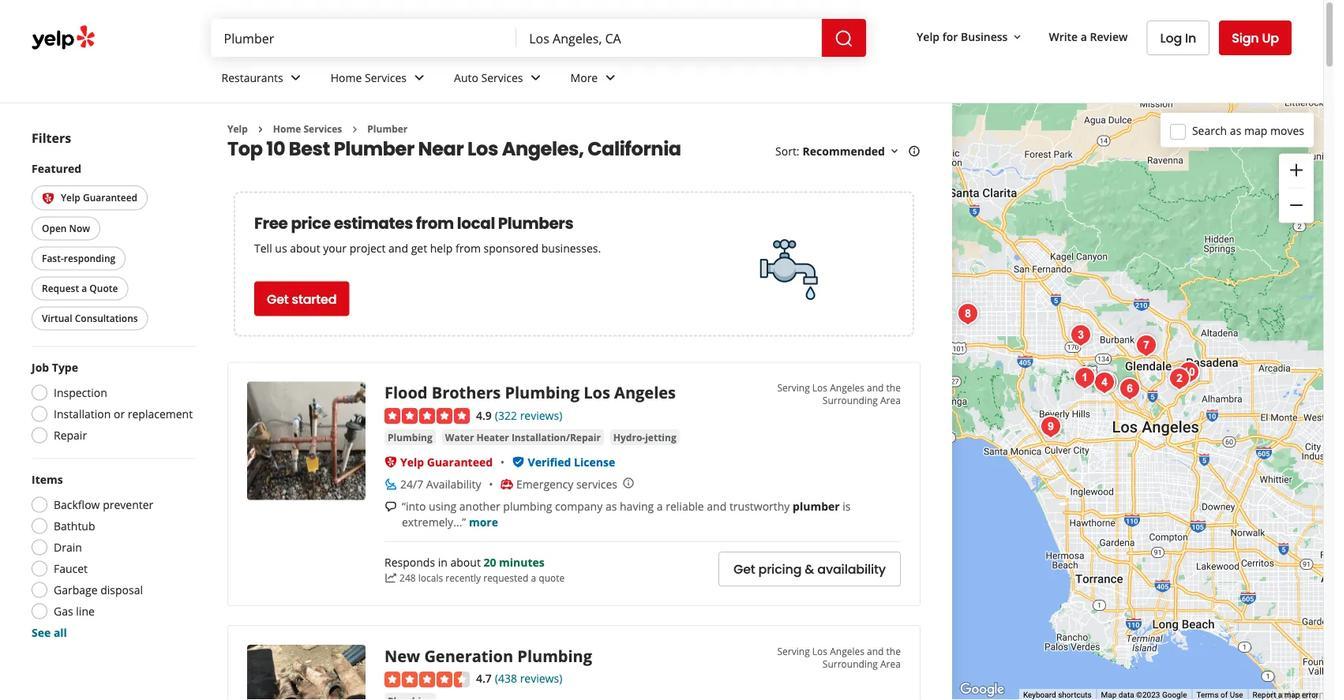 Task type: describe. For each thing, give the bounding box(es) containing it.
24 chevron down v2 image
[[526, 68, 545, 87]]

serving los angeles and the surrounding area for new generation plumbing
[[777, 645, 901, 670]]

16 chevron down v2 image for recommended
[[888, 145, 901, 158]]

right price rooter and plumbing image
[[1131, 330, 1162, 362]]

new generation plumbing link
[[385, 645, 592, 667]]

brothers
[[432, 382, 501, 403]]

sort:
[[775, 144, 799, 159]]

terms of use link
[[1197, 691, 1243, 700]]

installation/repair
[[512, 431, 601, 444]]

option group containing job type
[[27, 360, 196, 448]]

16 chevron right v2 image for plumber
[[348, 123, 361, 136]]

local
[[457, 212, 495, 234]]

rishon plumbing & water heaters image
[[1035, 411, 1067, 443]]

map region
[[819, 50, 1335, 700]]

get for get pricing & availability
[[734, 561, 755, 578]]

moves
[[1270, 123, 1304, 138]]

(438 reviews) link
[[495, 670, 562, 687]]

0 vertical spatial home services link
[[318, 57, 441, 103]]

the for new generation plumbing
[[886, 645, 901, 658]]

plumbing button
[[385, 430, 436, 445]]

open now
[[42, 222, 90, 235]]

plumbing link
[[385, 430, 436, 445]]

sign up link
[[1219, 21, 1292, 55]]

heater
[[477, 431, 509, 444]]

charlie's sewer & drain rooter company image
[[1065, 320, 1097, 351]]

garbage disposal
[[54, 583, 143, 598]]

a for write
[[1081, 29, 1087, 44]]

hydro-
[[613, 431, 645, 444]]

1 vertical spatial as
[[606, 499, 617, 514]]

(438
[[495, 671, 517, 686]]

serving for flood brothers plumbing los angeles
[[777, 381, 810, 394]]

4.9 link
[[476, 406, 492, 423]]

top
[[227, 135, 263, 162]]

1 vertical spatial home services
[[273, 122, 342, 135]]

"into using another plumbing company as having a reliable and trustworthy plumber
[[402, 499, 840, 514]]

24 chevron down v2 image for more
[[601, 68, 620, 87]]

disposal
[[100, 583, 143, 598]]

248 locals recently requested a quote
[[400, 572, 565, 585]]

water
[[445, 431, 474, 444]]

new
[[385, 645, 420, 667]]

16 emergency services v2 image
[[501, 478, 513, 491]]

responds in about 20 minutes
[[385, 555, 545, 570]]

and inside 'free price estimates from local plumbers tell us about your project and get help from sponsored businesses.'
[[389, 241, 408, 256]]

911 plumbing services image
[[1089, 367, 1120, 399]]

plumber right the best
[[334, 135, 414, 162]]

more
[[570, 70, 598, 85]]

1 vertical spatial home
[[273, 122, 301, 135]]

area for new generation plumbing
[[880, 657, 901, 670]]

all
[[54, 625, 67, 640]]

google
[[1162, 691, 1187, 700]]

request
[[42, 282, 79, 295]]

new generation plumbing image
[[1164, 363, 1195, 395]]

0 horizontal spatial services
[[304, 122, 342, 135]]

business
[[961, 29, 1008, 44]]

repair
[[54, 428, 87, 443]]

yelp inside button
[[917, 29, 940, 44]]

jetting
[[645, 431, 676, 444]]

get
[[411, 241, 427, 256]]

recommended
[[803, 144, 885, 159]]

requested
[[483, 572, 529, 585]]

extremely..."
[[402, 514, 466, 529]]

16 twenty four seven availability v2 image
[[385, 478, 397, 491]]

responding
[[64, 252, 115, 265]]

reviews) for generation
[[520, 671, 562, 686]]

job
[[32, 360, 49, 375]]

16 yelp guaranteed v2 image
[[42, 192, 54, 205]]

terms of use
[[1197, 691, 1243, 700]]

search as map moves
[[1192, 123, 1304, 138]]

flood
[[385, 382, 428, 403]]

1 vertical spatial from
[[456, 241, 481, 256]]

backflow
[[54, 497, 100, 512]]

1 vertical spatial yelp guaranteed button
[[400, 454, 493, 469]]

get started
[[267, 290, 337, 308]]

job type
[[32, 360, 78, 375]]

Find text field
[[224, 29, 504, 47]]

data
[[1119, 691, 1134, 700]]

more link
[[558, 57, 633, 103]]

quote
[[539, 572, 565, 585]]

top 10 best plumber near los angeles, california
[[227, 135, 681, 162]]

4.9
[[476, 408, 492, 423]]

hydro-jetting link
[[610, 430, 680, 445]]

"into
[[402, 499, 426, 514]]

auto
[[454, 70, 478, 85]]

yelp up 24/7
[[400, 454, 424, 469]]

0 horizontal spatial flood brothers plumbing los angeles image
[[247, 382, 366, 500]]

plumbers
[[498, 212, 573, 234]]

in
[[1185, 29, 1196, 47]]

having
[[620, 499, 654, 514]]

type
[[52, 360, 78, 375]]

©2023
[[1136, 691, 1160, 700]]

near
[[418, 135, 464, 162]]

map
[[1101, 691, 1117, 700]]

reviews) for brothers
[[520, 408, 562, 423]]

up
[[1262, 29, 1279, 47]]

guaranteed inside button
[[83, 191, 137, 204]]

services
[[576, 477, 617, 492]]

now
[[69, 222, 90, 235]]

none field find
[[224, 29, 504, 47]]

keyboard shortcuts button
[[1023, 690, 1092, 700]]

report a map error link
[[1253, 691, 1319, 700]]

map for moves
[[1244, 123, 1268, 138]]

more
[[469, 514, 498, 529]]

angeles for new generation plumbing
[[830, 645, 865, 658]]

search image
[[835, 29, 854, 48]]

serving los angeles and the surrounding area for flood brothers plumbing los angeles
[[777, 381, 901, 407]]

1 horizontal spatial guaranteed
[[427, 454, 493, 469]]

us
[[275, 241, 287, 256]]

fix it quick plumbing image
[[952, 298, 984, 330]]

(322 reviews) link
[[495, 406, 562, 423]]

0 vertical spatial from
[[416, 212, 454, 234]]

price
[[291, 212, 331, 234]]

virtual consultations
[[42, 312, 138, 325]]

16 trending v2 image
[[385, 572, 397, 585]]

option group containing items
[[27, 472, 196, 641]]

verified
[[528, 454, 571, 469]]

yelp left 10
[[227, 122, 248, 135]]

4.7 star rating image
[[385, 672, 470, 688]]

or
[[114, 407, 125, 422]]

area for flood brothers plumbing los angeles
[[880, 394, 901, 407]]

248
[[400, 572, 416, 585]]

auto services link
[[441, 57, 558, 103]]

started
[[292, 290, 337, 308]]

of
[[1221, 691, 1228, 700]]

gas
[[54, 604, 73, 619]]

(438 reviews)
[[495, 671, 562, 686]]

restaurants
[[221, 70, 283, 85]]



Task type: locate. For each thing, give the bounding box(es) containing it.
1 horizontal spatial flood brothers plumbing los angeles image
[[1069, 362, 1101, 394]]

0 vertical spatial home
[[331, 70, 362, 85]]

2 24 chevron down v2 image from the left
[[410, 68, 429, 87]]

2 none field from the left
[[529, 29, 809, 47]]

availability
[[426, 477, 481, 492]]

0 vertical spatial serving
[[777, 381, 810, 394]]

16 chevron down v2 image left '16 info v2' icon
[[888, 145, 901, 158]]

option group
[[27, 360, 196, 448], [27, 472, 196, 641]]

2 vertical spatial plumbing
[[517, 645, 592, 667]]

restaurants link
[[209, 57, 318, 103]]

2 reviews) from the top
[[520, 671, 562, 686]]

24 chevron down v2 image inside home services 'link'
[[410, 68, 429, 87]]

use
[[1230, 691, 1243, 700]]

1 vertical spatial surrounding
[[823, 657, 878, 670]]

flood brothers plumbing los angeles
[[385, 382, 676, 403]]

plumbing down 4.9 star rating image
[[388, 431, 433, 444]]

yelp guaranteed up now
[[61, 191, 137, 204]]

1 24 chevron down v2 image from the left
[[286, 68, 305, 87]]

and
[[389, 241, 408, 256], [867, 381, 884, 394], [707, 499, 727, 514], [867, 645, 884, 658]]

home services
[[331, 70, 407, 85], [273, 122, 342, 135]]

1 horizontal spatial 16 chevron right v2 image
[[348, 123, 361, 136]]

0 vertical spatial reviews)
[[520, 408, 562, 423]]

generation
[[424, 645, 513, 667]]

0 horizontal spatial 16 chevron down v2 image
[[888, 145, 901, 158]]

0 horizontal spatial from
[[416, 212, 454, 234]]

as right 'search'
[[1230, 123, 1241, 138]]

plumber
[[367, 122, 408, 135], [334, 135, 414, 162]]

0 vertical spatial plumbing
[[505, 382, 580, 403]]

0 vertical spatial home services
[[331, 70, 407, 85]]

24 chevron down v2 image for home services
[[410, 68, 429, 87]]

from down 'local' on the left top of the page
[[456, 241, 481, 256]]

1 vertical spatial yelp guaranteed
[[400, 454, 493, 469]]

1 horizontal spatial 16 chevron down v2 image
[[1011, 31, 1024, 43]]

0 horizontal spatial get
[[267, 290, 289, 308]]

1 vertical spatial area
[[880, 657, 901, 670]]

business categories element
[[209, 57, 1292, 103]]

1 horizontal spatial 24 chevron down v2 image
[[410, 68, 429, 87]]

24 chevron down v2 image left auto on the left top of the page
[[410, 68, 429, 87]]

1 vertical spatial option group
[[27, 472, 196, 641]]

reviews) right (438
[[520, 671, 562, 686]]

responds
[[385, 555, 435, 570]]

faucet
[[54, 561, 88, 576]]

a for report
[[1278, 691, 1282, 700]]

cali rooter & plumbing image
[[1114, 373, 1146, 405]]

is extremely..."
[[402, 499, 851, 529]]

16 speech v2 image
[[385, 501, 397, 513]]

open
[[42, 222, 67, 235]]

yelp for business
[[917, 29, 1008, 44]]

featured group
[[28, 160, 196, 334]]

gas line
[[54, 604, 95, 619]]

24 chevron down v2 image right restaurants
[[286, 68, 305, 87]]

los
[[467, 135, 498, 162], [812, 381, 828, 394], [584, 382, 610, 403], [812, 645, 828, 658]]

0 horizontal spatial none field
[[224, 29, 504, 47]]

16 chevron down v2 image inside yelp for business button
[[1011, 31, 1024, 43]]

4.9 star rating image
[[385, 408, 470, 424]]

about right us
[[290, 241, 320, 256]]

1 option group from the top
[[27, 360, 196, 448]]

reviews)
[[520, 408, 562, 423], [520, 671, 562, 686]]

1 the from the top
[[886, 381, 901, 394]]

None search field
[[211, 19, 869, 57]]

2 horizontal spatial services
[[481, 70, 523, 85]]

map left moves
[[1244, 123, 1268, 138]]

services right 10
[[304, 122, 342, 135]]

0 horizontal spatial 24 chevron down v2 image
[[286, 68, 305, 87]]

plumbing inside plumbing "button"
[[388, 431, 433, 444]]

home inside 'link'
[[331, 70, 362, 85]]

16 verified v2 image
[[512, 456, 525, 469]]

water heater installation/repair button
[[442, 430, 604, 445]]

another
[[459, 499, 500, 514]]

about
[[290, 241, 320, 256], [450, 555, 481, 570]]

24 chevron down v2 image inside restaurants link
[[286, 68, 305, 87]]

1 area from the top
[[880, 394, 901, 407]]

1 surrounding from the top
[[823, 394, 878, 407]]

using
[[429, 499, 456, 514]]

review
[[1090, 29, 1128, 44]]

1 vertical spatial guaranteed
[[427, 454, 493, 469]]

z&h plumbing & water heaters image
[[1091, 367, 1123, 399]]

a inside write a review link
[[1081, 29, 1087, 44]]

24 chevron down v2 image right more
[[601, 68, 620, 87]]

16 info v2 image
[[908, 145, 921, 158]]

water heater installation/repair link
[[442, 430, 604, 445]]

3 24 chevron down v2 image from the left
[[601, 68, 620, 87]]

1 vertical spatial serving los angeles and the surrounding area
[[777, 645, 901, 670]]

keyboard shortcuts
[[1023, 691, 1092, 700]]

1 horizontal spatial services
[[365, 70, 407, 85]]

1 horizontal spatial none field
[[529, 29, 809, 47]]

fast-
[[42, 252, 64, 265]]

line
[[76, 604, 95, 619]]

a right write
[[1081, 29, 1087, 44]]

1 horizontal spatial yelp guaranteed
[[400, 454, 493, 469]]

pricing
[[758, 561, 802, 578]]

services down find field
[[365, 70, 407, 85]]

home services inside 'link'
[[331, 70, 407, 85]]

1 vertical spatial 16 chevron down v2 image
[[888, 145, 901, 158]]

angeles for flood brothers plumbing los angeles
[[830, 381, 865, 394]]

2 option group from the top
[[27, 472, 196, 641]]

2 serving los angeles and the surrounding area from the top
[[777, 645, 901, 670]]

1 vertical spatial the
[[886, 645, 901, 658]]

about up recently
[[450, 555, 481, 570]]

log in link
[[1147, 21, 1210, 55]]

0 vertical spatial get
[[267, 290, 289, 308]]

0 vertical spatial surrounding
[[823, 394, 878, 407]]

a right report
[[1278, 691, 1282, 700]]

map for error
[[1284, 691, 1300, 700]]

16 chevron right v2 image
[[254, 123, 267, 136], [348, 123, 361, 136]]

plumber
[[793, 499, 840, 514]]

guaranteed up "availability"
[[427, 454, 493, 469]]

a left 'quote'
[[531, 572, 536, 585]]

1 horizontal spatial map
[[1284, 691, 1300, 700]]

open now button
[[32, 217, 100, 240]]

tell
[[254, 241, 272, 256]]

yelp guaranteed button up now
[[32, 186, 148, 210]]

16 chevron down v2 image right business
[[1011, 31, 1024, 43]]

shortcuts
[[1058, 691, 1092, 700]]

home
[[331, 70, 362, 85], [273, 122, 301, 135]]

consultations
[[75, 312, 138, 325]]

about inside 'free price estimates from local plumbers tell us about your project and get help from sponsored businesses.'
[[290, 241, 320, 256]]

1 horizontal spatial get
[[734, 561, 755, 578]]

2 horizontal spatial 24 chevron down v2 image
[[601, 68, 620, 87]]

zoom out image
[[1287, 196, 1306, 215]]

hydro-jetting button
[[610, 430, 680, 445]]

the for flood brothers plumbing los angeles
[[886, 381, 901, 394]]

a
[[1081, 29, 1087, 44], [82, 282, 87, 295], [657, 499, 663, 514], [531, 572, 536, 585], [1278, 691, 1282, 700]]

0 horizontal spatial about
[[290, 241, 320, 256]]

1 horizontal spatial as
[[1230, 123, 1241, 138]]

surrounding for new generation plumbing
[[823, 657, 878, 670]]

yelp inside button
[[61, 191, 80, 204]]

get left started
[[267, 290, 289, 308]]

minutes
[[499, 555, 545, 570]]

0 horizontal spatial as
[[606, 499, 617, 514]]

0 vertical spatial 16 chevron down v2 image
[[1011, 31, 1024, 43]]

best
[[289, 135, 330, 162]]

1 serving from the top
[[777, 381, 810, 394]]

2 surrounding from the top
[[823, 657, 878, 670]]

guaranteed up now
[[83, 191, 137, 204]]

plumber left near
[[367, 122, 408, 135]]

home services link right top
[[273, 122, 342, 135]]

16 chevron down v2 image
[[1011, 31, 1024, 43], [888, 145, 901, 158]]

surrounding
[[823, 394, 878, 407], [823, 657, 878, 670]]

0 vertical spatial guaranteed
[[83, 191, 137, 204]]

1 16 chevron right v2 image from the left
[[254, 123, 267, 136]]

(322
[[495, 408, 517, 423]]

replacement
[[128, 407, 193, 422]]

a left quote
[[82, 282, 87, 295]]

0 vertical spatial yelp guaranteed button
[[32, 186, 148, 210]]

get
[[267, 290, 289, 308], [734, 561, 755, 578]]

a for request
[[82, 282, 87, 295]]

4.7 link
[[476, 670, 492, 687]]

services for 24 chevron down v2 icon inside the home services 'link'
[[365, 70, 407, 85]]

0 vertical spatial serving los angeles and the surrounding area
[[777, 381, 901, 407]]

trustworthy
[[729, 499, 790, 514]]

0 horizontal spatial guaranteed
[[83, 191, 137, 204]]

reviews) inside "link"
[[520, 408, 562, 423]]

yelp guaranteed up 24/7 availability
[[400, 454, 493, 469]]

virtual
[[42, 312, 72, 325]]

serving for new generation plumbing
[[777, 645, 810, 658]]

16 chevron right v2 image left plumber link
[[348, 123, 361, 136]]

serving los angeles and the surrounding area
[[777, 381, 901, 407], [777, 645, 901, 670]]

0 horizontal spatial home
[[273, 122, 301, 135]]

businesses.
[[541, 241, 601, 256]]

24 chevron down v2 image
[[286, 68, 305, 87], [410, 68, 429, 87], [601, 68, 620, 87]]

1 horizontal spatial yelp guaranteed button
[[400, 454, 493, 469]]

1 vertical spatial about
[[450, 555, 481, 570]]

16 chevron right v2 image for home services
[[254, 123, 267, 136]]

more link
[[469, 514, 498, 529]]

1 vertical spatial map
[[1284, 691, 1300, 700]]

0 horizontal spatial 16 chevron right v2 image
[[254, 123, 267, 136]]

2 serving from the top
[[777, 645, 810, 658]]

0 vertical spatial about
[[290, 241, 320, 256]]

services for 24 chevron down v2 image
[[481, 70, 523, 85]]

a inside request a quote button
[[82, 282, 87, 295]]

0 horizontal spatial yelp guaranteed button
[[32, 186, 148, 210]]

emergency services
[[516, 477, 617, 492]]

help
[[430, 241, 453, 256]]

1 vertical spatial plumbing
[[388, 431, 433, 444]]

1 horizontal spatial home
[[331, 70, 362, 85]]

filters
[[32, 129, 71, 146]]

info icon image
[[622, 477, 635, 490], [622, 477, 635, 490]]

1 vertical spatial get
[[734, 561, 755, 578]]

zoom in image
[[1287, 161, 1306, 180]]

write a review link
[[1043, 22, 1134, 51]]

yelp right 16 yelp guaranteed v2 icon
[[61, 191, 80, 204]]

0 horizontal spatial map
[[1244, 123, 1268, 138]]

surrounding for flood brothers plumbing los angeles
[[823, 394, 878, 407]]

yelp left "for"
[[917, 29, 940, 44]]

services left 24 chevron down v2 image
[[481, 70, 523, 85]]

home right top
[[273, 122, 301, 135]]

verified license
[[528, 454, 615, 469]]

locals
[[418, 572, 443, 585]]

16 chevron down v2 image inside recommended popup button
[[888, 145, 901, 158]]

from up help
[[416, 212, 454, 234]]

emergency
[[516, 477, 573, 492]]

plumbing for brothers
[[505, 382, 580, 403]]

none field near
[[529, 29, 809, 47]]

see all
[[32, 625, 67, 640]]

non stop plumbing & rooter image
[[1173, 357, 1205, 388]]

garbage
[[54, 583, 98, 598]]

0 horizontal spatial yelp guaranteed
[[61, 191, 137, 204]]

project
[[350, 241, 386, 256]]

get pricing & availability
[[734, 561, 886, 578]]

flood brothers plumbing los angeles link
[[385, 382, 676, 403]]

log in
[[1160, 29, 1196, 47]]

recently
[[446, 572, 481, 585]]

items
[[32, 472, 63, 487]]

inspection
[[54, 385, 107, 400]]

the
[[886, 381, 901, 394], [886, 645, 901, 658]]

report a map error
[[1253, 691, 1319, 700]]

as
[[1230, 123, 1241, 138], [606, 499, 617, 514]]

plumbing for generation
[[517, 645, 592, 667]]

0 vertical spatial yelp guaranteed
[[61, 191, 137, 204]]

services inside 'link'
[[365, 70, 407, 85]]

recommended button
[[803, 144, 901, 159]]

24 chevron down v2 image for restaurants
[[286, 68, 305, 87]]

get for get started
[[267, 290, 289, 308]]

plumbing up '(322 reviews)' "link"
[[505, 382, 580, 403]]

home services down find field
[[331, 70, 407, 85]]

yelp guaranteed button up 24/7 availability
[[400, 454, 493, 469]]

0 vertical spatial the
[[886, 381, 901, 394]]

reviews) down flood brothers plumbing los angeles on the bottom of page
[[520, 408, 562, 423]]

2 area from the top
[[880, 657, 901, 670]]

flood brothers plumbing los angeles image
[[1069, 362, 1101, 394], [247, 382, 366, 500]]

verified license button
[[528, 454, 615, 469]]

1 horizontal spatial from
[[456, 241, 481, 256]]

iconyelpguaranteedbadgesmall image
[[385, 456, 397, 469], [385, 456, 397, 469]]

sign
[[1232, 29, 1259, 47]]

installation or replacement
[[54, 407, 193, 422]]

None field
[[224, 29, 504, 47], [529, 29, 809, 47]]

2 16 chevron right v2 image from the left
[[348, 123, 361, 136]]

yelp guaranteed inside button
[[61, 191, 137, 204]]

1 vertical spatial serving
[[777, 645, 810, 658]]

24/7
[[400, 477, 423, 492]]

a right having
[[657, 499, 663, 514]]

group
[[1279, 154, 1314, 223]]

estimates
[[334, 212, 413, 234]]

home services link down find field
[[318, 57, 441, 103]]

map left error
[[1284, 691, 1300, 700]]

1 vertical spatial reviews)
[[520, 671, 562, 686]]

24 chevron down v2 image inside more link
[[601, 68, 620, 87]]

Near text field
[[529, 29, 809, 47]]

map
[[1244, 123, 1268, 138], [1284, 691, 1300, 700]]

1 reviews) from the top
[[520, 408, 562, 423]]

1 horizontal spatial about
[[450, 555, 481, 570]]

as left having
[[606, 499, 617, 514]]

google image
[[956, 680, 1008, 700]]

1 serving los angeles and the surrounding area from the top
[[777, 381, 901, 407]]

get left pricing
[[734, 561, 755, 578]]

16 chevron down v2 image for yelp for business
[[1011, 31, 1024, 43]]

1 vertical spatial home services link
[[273, 122, 342, 135]]

drain
[[54, 540, 82, 555]]

0 vertical spatial option group
[[27, 360, 196, 448]]

0 vertical spatial as
[[1230, 123, 1241, 138]]

in
[[438, 555, 448, 570]]

home services right top
[[273, 122, 342, 135]]

home down find field
[[331, 70, 362, 85]]

2 the from the top
[[886, 645, 901, 658]]

home services link
[[318, 57, 441, 103], [273, 122, 342, 135]]

see all button
[[32, 625, 67, 640]]

16 chevron right v2 image right yelp link
[[254, 123, 267, 136]]

search
[[1192, 123, 1227, 138]]

0 vertical spatial area
[[880, 394, 901, 407]]

free price estimates from local plumbers image
[[751, 230, 830, 309]]

request a quote
[[42, 282, 118, 295]]

1 none field from the left
[[224, 29, 504, 47]]

0 vertical spatial map
[[1244, 123, 1268, 138]]

plumbing up (438 reviews) link
[[517, 645, 592, 667]]



Task type: vqa. For each thing, say whether or not it's contained in the screenshot.
absolutely
no



